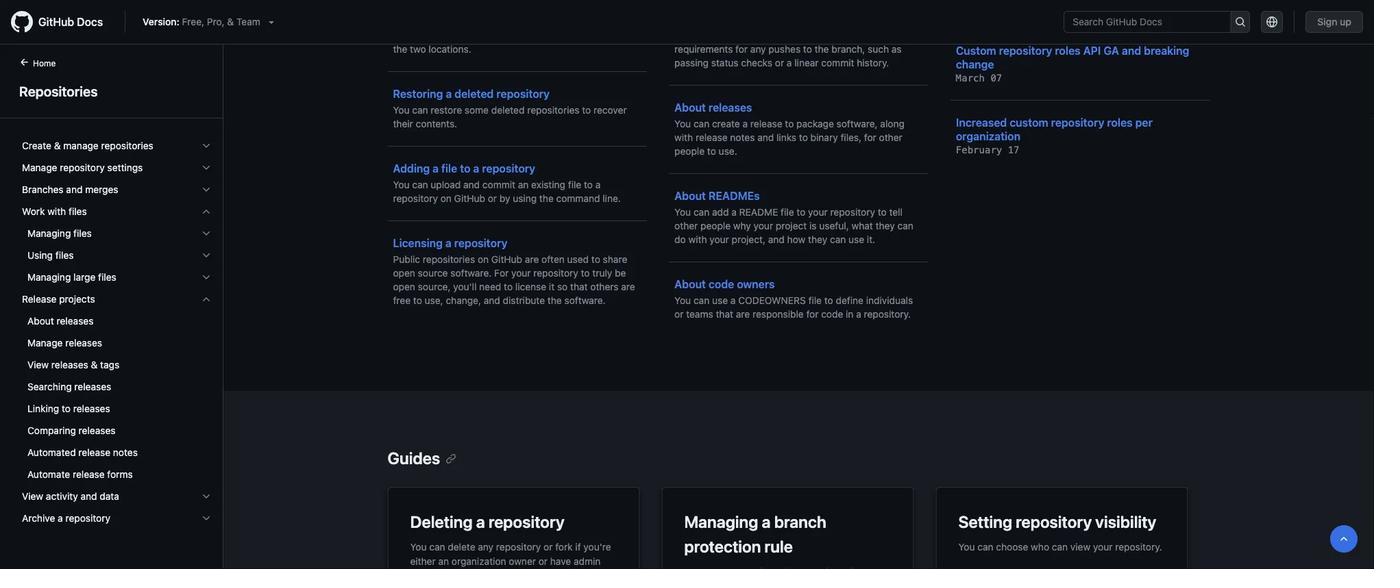 Task type: vqa. For each thing, say whether or not it's contained in the screenshot.
'dev' in the Setting Up A Node.Js Project For Github Codespaces Get Started With A Node.Js, Javascript, Or Typescript Project In Github Codespaces By Creating A Custom Dev Container Configuration.
no



Task type: locate. For each thing, give the bounding box(es) containing it.
3 sc 9kayk9 0 image from the top
[[201, 184, 212, 195]]

sc 9kayk9 0 image for release projects
[[201, 294, 212, 305]]

any inside you can protect important branches by setting branch protection rules, which define whether collaborators can delete or force push to the branch and set requirements for any pushes to the branch, such as passing status checks or a linear commit history.
[[751, 44, 766, 55]]

licensing
[[393, 237, 443, 250]]

protection inside you can protect important branches by setting branch protection rules, which define whether collaborators can delete or force push to the branch and set requirements for any pushes to the branch, such as passing status checks or a linear commit history.
[[675, 16, 720, 27]]

2 vertical spatial github
[[492, 254, 523, 265]]

and down need
[[484, 295, 500, 306]]

releases down "projects"
[[57, 316, 94, 327]]

1 horizontal spatial they
[[876, 220, 895, 232]]

2 horizontal spatial repository.
[[1116, 542, 1163, 553]]

software,
[[837, 118, 878, 130]]

1 open from the top
[[393, 268, 415, 279]]

releases up view releases & tags
[[65, 338, 102, 349]]

you left clone
[[497, 16, 514, 27]]

their
[[393, 118, 413, 130]]

2 work with files element from the top
[[11, 223, 223, 289]]

using files
[[27, 250, 74, 261]]

repository right custom
[[1052, 116, 1105, 129]]

work with files element containing managing files
[[11, 223, 223, 289]]

0 vertical spatial view
[[27, 360, 49, 371]]

about inside about readmes you can add a readme file to your repository to tell other people why your project is useful, what they can do with your project, and how they can use it.
[[675, 190, 706, 203]]

merges
[[85, 184, 118, 195]]

releases for searching releases
[[74, 382, 111, 393]]

releases up automated release notes
[[79, 425, 116, 437]]

1 horizontal spatial delete
[[693, 30, 721, 41]]

1 horizontal spatial as
[[892, 44, 902, 55]]

0 horizontal spatial repositories
[[101, 140, 153, 152]]

2 horizontal spatial for
[[865, 132, 877, 143]]

about
[[675, 101, 706, 114], [675, 190, 706, 203], [675, 278, 706, 291], [27, 316, 54, 327]]

the left two in the top of the page
[[393, 44, 408, 55]]

0 horizontal spatial notes
[[113, 447, 138, 459]]

1 vertical spatial github
[[454, 193, 485, 204]]

1 vertical spatial managing
[[27, 272, 71, 283]]

0 vertical spatial other
[[879, 132, 903, 143]]

define inside you can protect important branches by setting branch protection rules, which define whether collaborators can delete or force push to the branch and set requirements for any pushes to the branch, such as passing status checks or a linear commit history.
[[778, 16, 806, 27]]

0 vertical spatial for
[[736, 44, 748, 55]]

do
[[675, 234, 686, 245]]

repository inside restoring a deleted repository you can restore some deleted repositories to recover their contents.
[[497, 87, 550, 100]]

push
[[761, 30, 782, 41]]

& inside release projects element
[[91, 360, 98, 371]]

owners
[[737, 278, 775, 291]]

that right teams
[[716, 309, 734, 320]]

deleted right some
[[491, 105, 525, 116]]

release projects
[[22, 294, 95, 305]]

branch up rule
[[775, 513, 827, 532]]

for down "software,"
[[865, 132, 877, 143]]

by inside adding a file to a repository you can upload and commit an existing file to a repository on github or by using the command line.
[[500, 193, 510, 204]]

1 vertical spatial for
[[865, 132, 877, 143]]

notes inside automated release notes link
[[113, 447, 138, 459]]

readmes
[[709, 190, 760, 203]]

github.com,
[[539, 2, 595, 14]]

free,
[[182, 16, 204, 27]]

notes up forms
[[113, 447, 138, 459]]

sign up
[[1318, 16, 1352, 27]]

pushes
[[769, 44, 801, 55]]

you up their
[[393, 105, 410, 116]]

automated
[[27, 447, 76, 459]]

files,
[[841, 132, 862, 143]]

and left sync
[[560, 30, 576, 41]]

repository inside increased custom repository roles per organization february 17
[[1052, 116, 1105, 129]]

people down add
[[701, 220, 731, 232]]

None search field
[[1064, 11, 1251, 33]]

can up computer
[[516, 16, 532, 27]]

2 horizontal spatial are
[[736, 309, 750, 320]]

is
[[810, 220, 817, 232]]

to down the used
[[581, 268, 590, 279]]

you can choose who can view your repository.
[[959, 542, 1163, 553]]

1 vertical spatial repository.
[[864, 309, 911, 320]]

about releases you can create a release to package software, along with release notes and links to binary files, for other people to use.
[[675, 101, 905, 157]]

source
[[418, 268, 448, 279]]

file up project
[[781, 207, 794, 218]]

repositories element
[[0, 56, 224, 568]]

1 horizontal spatial are
[[621, 281, 635, 293]]

repository. down visibility
[[1116, 542, 1163, 553]]

sc 9kayk9 0 image inside managing large files dropdown button
[[201, 272, 212, 283]]

up
[[1341, 16, 1352, 27]]

other
[[879, 132, 903, 143], [675, 220, 698, 232]]

to up command
[[584, 179, 593, 191]]

your
[[561, 16, 581, 27], [493, 30, 512, 41], [809, 207, 828, 218], [754, 220, 774, 232], [710, 234, 729, 245], [512, 268, 531, 279], [1094, 542, 1113, 553]]

manage down about releases
[[27, 338, 63, 349]]

commit down branch,
[[822, 57, 855, 69]]

github down upload
[[454, 193, 485, 204]]

1 work with files element from the top
[[11, 201, 223, 289]]

in
[[846, 309, 854, 320]]

1 vertical spatial other
[[675, 220, 698, 232]]

0 horizontal spatial define
[[778, 16, 806, 27]]

locations.
[[429, 44, 472, 55]]

they down tell
[[876, 220, 895, 232]]

1 vertical spatial open
[[393, 281, 415, 293]]

0 vertical spatial open
[[393, 268, 415, 279]]

sc 9kayk9 0 image inside archive a repository dropdown button
[[201, 514, 212, 525]]

you inside you can delete any repository or fork if you're either an organization owner or have admi
[[410, 542, 427, 553]]

linking to releases
[[27, 404, 110, 415]]

to down searching releases at the bottom left
[[62, 404, 71, 415]]

a up command
[[596, 179, 601, 191]]

2 release projects element from the top
[[11, 311, 223, 486]]

2 horizontal spatial create
[[712, 118, 740, 130]]

sc 9kayk9 0 image inside manage repository settings dropdown button
[[201, 162, 212, 173]]

who
[[1031, 542, 1050, 553]]

and inside licensing a repository public repositories on github are often used to share open source software. for your repository to truly be open source, you'll need to license it so that others are free to use, change, and distribute the software.
[[484, 295, 500, 306]]

on down upload
[[441, 193, 452, 204]]

create & manage repositories button
[[16, 135, 217, 157]]

the down existing
[[540, 193, 554, 204]]

1 horizontal spatial an
[[518, 179, 529, 191]]

to up linear at the top of page
[[804, 44, 812, 55]]

& left tags
[[91, 360, 98, 371]]

3 sc 9kayk9 0 image from the top
[[201, 272, 212, 283]]

0 vertical spatial with
[[675, 132, 693, 143]]

on up need
[[478, 254, 489, 265]]

source,
[[418, 281, 451, 293]]

managing for managing large files
[[27, 272, 71, 283]]

can down passing
[[694, 118, 710, 130]]

manage for manage releases
[[27, 338, 63, 349]]

you'll
[[453, 281, 477, 293]]

manage releases link
[[16, 333, 217, 354]]

sc 9kayk9 0 image inside view activity and data dropdown button
[[201, 492, 212, 503]]

you inside when you create a repository on github.com, it exists as a remote repository. you can clone your repository to create a local copy on your computer and sync between the two locations.
[[497, 16, 514, 27]]

2 horizontal spatial github
[[492, 254, 523, 265]]

1 horizontal spatial notes
[[731, 132, 755, 143]]

repository. inside when you create a repository on github.com, it exists as a remote repository. you can clone your repository to create a local copy on your computer and sync between the two locations.
[[448, 16, 495, 27]]

can left add
[[694, 207, 710, 218]]

and inside view activity and data dropdown button
[[81, 491, 97, 503]]

1 horizontal spatial roles
[[1108, 116, 1133, 129]]

and down 'manage repository settings' at the top of the page
[[66, 184, 83, 195]]

use left it.
[[849, 234, 865, 245]]

releases
[[709, 101, 753, 114], [57, 316, 94, 327], [65, 338, 102, 349], [51, 360, 88, 371], [74, 382, 111, 393], [73, 404, 110, 415], [79, 425, 116, 437]]

are inside about code owners you can use a codeowners file to define individuals or teams that are responsible for code in a repository.
[[736, 309, 750, 320]]

0 vertical spatial it
[[597, 2, 603, 14]]

files
[[69, 206, 87, 217], [73, 228, 92, 239], [55, 250, 74, 261], [98, 272, 116, 283]]

work with files element
[[11, 201, 223, 289], [11, 223, 223, 289]]

0 vertical spatial &
[[227, 16, 234, 27]]

people inside "about releases you can create a release to package software, along with release notes and links to binary files, for other people to use."
[[675, 146, 705, 157]]

releases inside "link"
[[57, 316, 94, 327]]

february 17 element
[[956, 145, 1020, 156]]

2 sc 9kayk9 0 image from the top
[[201, 162, 212, 173]]

restore
[[431, 105, 462, 116]]

1 sc 9kayk9 0 image from the top
[[201, 141, 212, 152]]

0 horizontal spatial &
[[54, 140, 61, 152]]

on up clone
[[526, 2, 537, 14]]

github docs
[[38, 15, 103, 28]]

repository.
[[448, 16, 495, 27], [864, 309, 911, 320], [1116, 542, 1163, 553]]

1 horizontal spatial organization
[[956, 130, 1021, 143]]

you down adding
[[393, 179, 410, 191]]

create & manage repositories
[[22, 140, 153, 152]]

to inside when you create a repository on github.com, it exists as a remote repository. you can clone your repository to create a local copy on your computer and sync between the two locations.
[[631, 16, 640, 27]]

1 vertical spatial people
[[701, 220, 731, 232]]

notes inside "about releases you can create a release to package software, along with release notes and links to binary files, for other people to use."
[[731, 132, 755, 143]]

commit
[[822, 57, 855, 69], [483, 179, 516, 191]]

07
[[991, 72, 1003, 84]]

repositories inside restoring a deleted repository you can restore some deleted repositories to recover their contents.
[[527, 105, 580, 116]]

repositories
[[19, 83, 98, 99]]

4 sc 9kayk9 0 image from the top
[[201, 294, 212, 305]]

to inside about code owners you can use a codeowners file to define individuals or teams that are responsible for code in a repository.
[[825, 295, 834, 306]]

guides link
[[388, 449, 457, 468]]

releases for manage releases
[[65, 338, 102, 349]]

to inside restoring a deleted repository you can restore some deleted repositories to recover their contents.
[[582, 105, 591, 116]]

how
[[788, 234, 806, 245]]

1 horizontal spatial create
[[440, 2, 468, 14]]

and inside about readmes you can add a readme file to your repository to tell other people why your project is useful, what they can do with your project, and how they can use it.
[[768, 234, 785, 245]]

1 horizontal spatial other
[[879, 132, 903, 143]]

and inside when you create a repository on github.com, it exists as a remote repository. you can clone your repository to create a local copy on your computer and sync between the two locations.
[[560, 30, 576, 41]]

0 vertical spatial by
[[836, 2, 847, 14]]

0 vertical spatial software.
[[451, 268, 492, 279]]

archive a repository button
[[16, 508, 217, 530]]

0 vertical spatial repositories
[[527, 105, 580, 116]]

files right "large"
[[98, 272, 116, 283]]

as inside you can protect important branches by setting branch protection rules, which define whether collaborators can delete or force push to the branch and set requirements for any pushes to the branch, such as passing status checks or a linear commit history.
[[892, 44, 902, 55]]

&
[[227, 16, 234, 27], [54, 140, 61, 152], [91, 360, 98, 371]]

0 horizontal spatial github
[[38, 15, 74, 28]]

sc 9kayk9 0 image for managing files
[[201, 228, 212, 239]]

a right licensing
[[446, 237, 452, 250]]

1 sc 9kayk9 0 image from the top
[[201, 206, 212, 217]]

managing large files button
[[16, 267, 217, 289]]

0 horizontal spatial organization
[[452, 556, 506, 567]]

1 vertical spatial manage
[[27, 338, 63, 349]]

delete up requirements
[[693, 30, 721, 41]]

can up teams
[[694, 295, 710, 306]]

2 vertical spatial are
[[736, 309, 750, 320]]

0 horizontal spatial commit
[[483, 179, 516, 191]]

0 horizontal spatial it
[[549, 281, 555, 293]]

1 horizontal spatial code
[[822, 309, 844, 320]]

0 vertical spatial notes
[[731, 132, 755, 143]]

sc 9kayk9 0 image
[[201, 206, 212, 217], [201, 250, 212, 261], [201, 272, 212, 283], [201, 294, 212, 305], [201, 514, 212, 525]]

repositories up source
[[423, 254, 475, 265]]

files down managing files
[[55, 250, 74, 261]]

february
[[956, 145, 1003, 156]]

a inside you can protect important branches by setting branch protection rules, which define whether collaborators can delete or force push to the branch and set requirements for any pushes to the branch, such as passing status checks or a linear commit history.
[[787, 57, 792, 69]]

4 sc 9kayk9 0 image from the top
[[201, 228, 212, 239]]

commit inside you can protect important branches by setting branch protection rules, which define whether collaborators can delete or force push to the branch and set requirements for any pushes to the branch, such as passing status checks or a linear commit history.
[[822, 57, 855, 69]]

a inside dropdown button
[[58, 513, 63, 525]]

about inside about code owners you can use a codeowners file to define individuals or teams that are responsible for code in a repository.
[[675, 278, 706, 291]]

Search GitHub Docs search field
[[1065, 12, 1231, 32]]

the inside licensing a repository public repositories on github are often used to share open source software. for your repository to truly be open source, you'll need to license it so that others are free to use, change, and distribute the software.
[[548, 295, 562, 306]]

about for about code owners
[[675, 278, 706, 291]]

about for about readmes
[[675, 190, 706, 203]]

0 vertical spatial protection
[[675, 16, 720, 27]]

1 vertical spatial create
[[393, 30, 421, 41]]

linear
[[795, 57, 819, 69]]

organization
[[956, 130, 1021, 143], [452, 556, 506, 567]]

0 vertical spatial as
[[393, 16, 403, 27]]

2 vertical spatial create
[[712, 118, 740, 130]]

command
[[556, 193, 600, 204]]

0 vertical spatial define
[[778, 16, 806, 27]]

increased custom repository roles per organization february 17
[[956, 116, 1153, 156]]

define up push
[[778, 16, 806, 27]]

you're
[[584, 542, 611, 553]]

0 vertical spatial are
[[525, 254, 539, 265]]

can left "protect"
[[694, 2, 710, 14]]

notes
[[731, 132, 755, 143], [113, 447, 138, 459]]

repository. down individuals
[[864, 309, 911, 320]]

2 vertical spatial branch
[[775, 513, 827, 532]]

0 vertical spatial github
[[38, 15, 74, 28]]

github inside adding a file to a repository you can upload and commit an existing file to a repository on github or by using the command line.
[[454, 193, 485, 204]]

1 vertical spatial use
[[712, 295, 728, 306]]

0 horizontal spatial any
[[478, 542, 494, 553]]

1 vertical spatial as
[[892, 44, 902, 55]]

a inside restoring a deleted repository you can restore some deleted repositories to recover their contents.
[[446, 87, 452, 100]]

2 vertical spatial repository.
[[1116, 542, 1163, 553]]

using files button
[[16, 245, 217, 267]]

view inside release projects element
[[27, 360, 49, 371]]

important
[[747, 2, 790, 14]]

roles left per
[[1108, 116, 1133, 129]]

delete down deleting
[[448, 542, 476, 553]]

0 vertical spatial that
[[570, 281, 588, 293]]

a down checks on the top right of page
[[743, 118, 748, 130]]

such
[[868, 44, 889, 55]]

you up teams
[[675, 295, 691, 306]]

0 vertical spatial an
[[518, 179, 529, 191]]

0 vertical spatial manage
[[22, 162, 57, 173]]

release projects element containing about releases
[[11, 311, 223, 486]]

software. up you'll
[[451, 268, 492, 279]]

and right upload
[[464, 179, 480, 191]]

can up requirements
[[675, 30, 691, 41]]

to down for
[[504, 281, 513, 293]]

or inside adding a file to a repository you can upload and commit an existing file to a repository on github or by using the command line.
[[488, 193, 497, 204]]

view up 'searching'
[[27, 360, 49, 371]]

sc 9kayk9 0 image for view activity and data
[[201, 492, 212, 503]]

tags
[[100, 360, 119, 371]]

when you create a repository on github.com, it exists as a remote repository. you can clone your repository to create a local copy on your computer and sync between the two locations. link
[[393, 0, 642, 67]]

or left fork
[[544, 542, 553, 553]]

releases up use. at the right of the page
[[709, 101, 753, 114]]

people left use. at the right of the page
[[675, 146, 705, 157]]

your up license at the left
[[512, 268, 531, 279]]

repositories left recover
[[527, 105, 580, 116]]

sc 9kayk9 0 image
[[201, 141, 212, 152], [201, 162, 212, 173], [201, 184, 212, 195], [201, 228, 212, 239], [201, 492, 212, 503]]

0 horizontal spatial for
[[736, 44, 748, 55]]

your down readme in the top right of the page
[[754, 220, 774, 232]]

1 vertical spatial by
[[500, 193, 510, 204]]

you down passing
[[675, 118, 691, 130]]

branch down whether
[[813, 30, 844, 41]]

triangle down image
[[266, 16, 277, 27]]

and left how
[[768, 234, 785, 245]]

tooltip
[[1331, 526, 1358, 553]]

licensing a repository public repositories on github are often used to share open source software. for your repository to truly be open source, you'll need to license it so that others are free to use, change, and distribute the software.
[[393, 237, 635, 306]]

0 horizontal spatial delete
[[448, 542, 476, 553]]

on inside adding a file to a repository you can upload and commit an existing file to a repository on github or by using the command line.
[[441, 193, 452, 204]]

they
[[876, 220, 895, 232], [808, 234, 828, 245]]

by inside you can protect important branches by setting branch protection rules, which define whether collaborators can delete or force push to the branch and set requirements for any pushes to the branch, such as passing status checks or a linear commit history.
[[836, 2, 847, 14]]

0 horizontal spatial code
[[709, 278, 735, 291]]

repository up what
[[831, 207, 876, 218]]

can inside "about releases you can create a release to package software, along with release notes and links to binary files, for other people to use."
[[694, 118, 710, 130]]

sc 9kayk9 0 image inside the branches and merges dropdown button
[[201, 184, 212, 195]]

1 vertical spatial &
[[54, 140, 61, 152]]

0 vertical spatial managing
[[27, 228, 71, 239]]

march 07 element
[[956, 72, 1003, 84]]

release projects element
[[11, 289, 223, 486], [11, 311, 223, 486]]

release up automate release forms
[[78, 447, 110, 459]]

automate
[[27, 469, 70, 481]]

adding
[[393, 162, 430, 175]]

sc 9kayk9 0 image inside work with files dropdown button
[[201, 206, 212, 217]]

and up branch,
[[847, 30, 863, 41]]

sc 9kayk9 0 image inside the create & manage repositories dropdown button
[[201, 141, 212, 152]]

1 horizontal spatial commit
[[822, 57, 855, 69]]

sc 9kayk9 0 image for using files
[[201, 250, 212, 261]]

1 vertical spatial protection
[[685, 538, 761, 557]]

0 vertical spatial repository.
[[448, 16, 495, 27]]

0 horizontal spatial roles
[[1055, 44, 1081, 57]]

5 sc 9kayk9 0 image from the top
[[201, 492, 212, 503]]

1 vertical spatial that
[[716, 309, 734, 320]]

manage inside dropdown button
[[22, 162, 57, 173]]

your right the view
[[1094, 542, 1113, 553]]

a right add
[[732, 207, 737, 218]]

1 vertical spatial deleted
[[491, 105, 525, 116]]

to right "links"
[[799, 132, 808, 143]]

release projects element containing release projects
[[11, 289, 223, 486]]

view for view releases & tags
[[27, 360, 49, 371]]

or left teams
[[675, 309, 684, 320]]

2 sc 9kayk9 0 image from the top
[[201, 250, 212, 261]]

0 vertical spatial commit
[[822, 57, 855, 69]]

repository inside about readmes you can add a readme file to your repository to tell other people why your project is useful, what they can do with your project, and how they can use it.
[[831, 207, 876, 218]]

2 vertical spatial &
[[91, 360, 98, 371]]

0 vertical spatial create
[[440, 2, 468, 14]]

17
[[1008, 145, 1020, 156]]

1 vertical spatial with
[[47, 206, 66, 217]]

repositories up settings on the left top of page
[[101, 140, 153, 152]]

sc 9kayk9 0 image inside release projects dropdown button
[[201, 294, 212, 305]]

setting
[[959, 513, 1013, 532]]

5 sc 9kayk9 0 image from the top
[[201, 514, 212, 525]]

releases up searching releases at the bottom left
[[51, 360, 88, 371]]

1 horizontal spatial that
[[716, 309, 734, 320]]

0 vertical spatial any
[[751, 44, 766, 55]]

file up upload
[[442, 162, 458, 175]]

repository down view activity and data
[[65, 513, 110, 525]]

1 vertical spatial it
[[549, 281, 555, 293]]

and inside the branches and merges dropdown button
[[66, 184, 83, 195]]

can down adding
[[412, 179, 428, 191]]

you up do
[[675, 207, 691, 218]]

about left readmes
[[675, 190, 706, 203]]

it left exists
[[597, 2, 603, 14]]

2 vertical spatial with
[[689, 234, 707, 245]]

it inside when you create a repository on github.com, it exists as a remote repository. you can clone your repository to create a local copy on your computer and sync between the two locations.
[[597, 2, 603, 14]]

open
[[393, 268, 415, 279], [393, 281, 415, 293]]

create
[[22, 140, 51, 152]]

a inside "about releases you can create a release to package software, along with release notes and links to binary files, for other people to use."
[[743, 118, 748, 130]]

1 horizontal spatial by
[[836, 2, 847, 14]]

0 horizontal spatial create
[[393, 30, 421, 41]]

an right either
[[438, 556, 449, 567]]

2 open from the top
[[393, 281, 415, 293]]

a inside licensing a repository public repositories on github are often used to share open source software. for your repository to truly be open source, you'll need to license it so that others are free to use, change, and distribute the software.
[[446, 237, 452, 250]]

1 vertical spatial are
[[621, 281, 635, 293]]

0 horizontal spatial use
[[712, 295, 728, 306]]

1 horizontal spatial define
[[836, 295, 864, 306]]

to up "between"
[[631, 16, 640, 27]]

binary
[[811, 132, 838, 143]]

1 horizontal spatial repository.
[[864, 309, 911, 320]]

managing a branch protection rule
[[685, 513, 827, 557]]

0 horizontal spatial are
[[525, 254, 539, 265]]

package
[[797, 118, 834, 130]]

1 horizontal spatial &
[[91, 360, 98, 371]]

0 horizontal spatial they
[[808, 234, 828, 245]]

individuals
[[866, 295, 913, 306]]

0 horizontal spatial that
[[570, 281, 588, 293]]

visibility
[[1096, 513, 1157, 532]]

the down so
[[548, 295, 562, 306]]

public
[[393, 254, 420, 265]]

work with files element containing work with files
[[11, 201, 223, 289]]

2 vertical spatial for
[[807, 309, 819, 320]]

you up either
[[410, 542, 427, 553]]

manage
[[22, 162, 57, 173], [27, 338, 63, 349]]

sc 9kayk9 0 image inside using files dropdown button
[[201, 250, 212, 261]]

can right the who
[[1052, 542, 1068, 553]]

1 release projects element from the top
[[11, 289, 223, 486]]

owner
[[509, 556, 536, 567]]

other inside "about releases you can create a release to package software, along with release notes and links to binary files, for other people to use."
[[879, 132, 903, 143]]

the
[[796, 30, 811, 41], [393, 44, 408, 55], [815, 44, 829, 55], [540, 193, 554, 204], [548, 295, 562, 306]]

the inside adding a file to a repository you can upload and commit an existing file to a repository on github or by using the command line.
[[540, 193, 554, 204]]

deleted
[[455, 87, 494, 100], [491, 105, 525, 116]]

a right archive
[[58, 513, 63, 525]]

view inside dropdown button
[[22, 491, 43, 503]]

1 vertical spatial software.
[[565, 295, 606, 306]]

1 vertical spatial any
[[478, 542, 494, 553]]

releases for about releases you can create a release to package software, along with release notes and links to binary files, for other people to use.
[[709, 101, 753, 114]]

0 horizontal spatial an
[[438, 556, 449, 567]]

and inside adding a file to a repository you can upload and commit an existing file to a repository on github or by using the command line.
[[464, 179, 480, 191]]

setting repository visibility
[[959, 513, 1157, 532]]

guides
[[388, 449, 440, 468]]



Task type: describe. For each thing, give the bounding box(es) containing it.
about for about releases
[[675, 101, 706, 114]]

repositories inside dropdown button
[[101, 140, 153, 152]]

file inside about readmes you can add a readme file to your repository to tell other people why your project is useful, what they can do with your project, and how they can use it.
[[781, 207, 794, 218]]

you can delete any repository or fork if you're either an organization owner or have admi
[[410, 542, 617, 570]]

fork
[[556, 542, 573, 553]]

1 vertical spatial branch
[[813, 30, 844, 41]]

on right copy
[[479, 30, 490, 41]]

any inside you can delete any repository or fork if you're either an organization owner or have admi
[[478, 542, 494, 553]]

using
[[27, 250, 53, 261]]

useful,
[[820, 220, 849, 232]]

repository up for
[[454, 237, 508, 250]]

managing for managing a branch protection rule
[[685, 513, 759, 532]]

a right in
[[857, 309, 862, 320]]

home
[[33, 58, 56, 68]]

march
[[956, 72, 985, 84]]

repository up you can delete any repository or fork if you're either an organization owner or have admi
[[489, 513, 565, 532]]

projects
[[59, 294, 95, 305]]

force
[[735, 30, 758, 41]]

managing for managing files
[[27, 228, 71, 239]]

a down the when in the left top of the page
[[406, 16, 411, 27]]

about inside about releases "link"
[[27, 316, 54, 327]]

existing
[[532, 179, 566, 191]]

the up linear at the top of page
[[815, 44, 829, 55]]

and inside "about releases you can create a release to package software, along with release notes and links to binary files, for other people to use."
[[758, 132, 774, 143]]

organization inside increased custom repository roles per organization february 17
[[956, 130, 1021, 143]]

comparing releases link
[[16, 420, 217, 442]]

can inside adding a file to a repository you can upload and commit an existing file to a repository on github or by using the command line.
[[412, 179, 428, 191]]

api
[[1084, 44, 1101, 57]]

branches and merges
[[22, 184, 118, 195]]

repository down adding
[[393, 193, 438, 204]]

roles inside custom repository roles api ga and breaking change march 07
[[1055, 44, 1081, 57]]

can down setting
[[978, 542, 994, 553]]

whether
[[809, 16, 845, 27]]

0 vertical spatial code
[[709, 278, 735, 291]]

to up truly
[[592, 254, 601, 265]]

github docs link
[[11, 11, 114, 33]]

project,
[[732, 234, 766, 245]]

with inside dropdown button
[[47, 206, 66, 217]]

managing large files
[[27, 272, 116, 283]]

searching releases link
[[16, 376, 217, 398]]

it.
[[867, 234, 876, 245]]

can down tell
[[898, 220, 914, 232]]

settings
[[107, 162, 143, 173]]

which
[[750, 16, 776, 27]]

managing files button
[[16, 223, 217, 245]]

release up "links"
[[751, 118, 783, 130]]

automate release forms link
[[16, 464, 217, 486]]

sc 9kayk9 0 image for create & manage repositories
[[201, 141, 212, 152]]

create inside "about releases you can create a release to package software, along with release notes and links to binary files, for other people to use."
[[712, 118, 740, 130]]

to left tell
[[878, 207, 887, 218]]

or inside about code owners you can use a codeowners file to define individuals or teams that are responsible for code in a repository.
[[675, 309, 684, 320]]

can inside you can delete any repository or fork if you're either an organization owner or have admi
[[429, 542, 445, 553]]

sc 9kayk9 0 image for branches and merges
[[201, 184, 212, 195]]

home link
[[14, 57, 78, 71]]

releases for view releases & tags
[[51, 360, 88, 371]]

you inside restoring a deleted repository you can restore some deleted repositories to recover their contents.
[[393, 105, 410, 116]]

can inside when you create a repository on github.com, it exists as a remote repository. you can clone your repository to create a local copy on your computer and sync between the two locations.
[[516, 16, 532, 27]]

search image
[[1235, 16, 1246, 27]]

your down github.com,
[[561, 16, 581, 27]]

your left computer
[[493, 30, 512, 41]]

you can protect important branches by setting branch protection rules, which define whether collaborators can delete or force push to the branch and set requirements for any pushes to the branch, such as passing status checks or a linear commit history.
[[675, 2, 914, 69]]

a inside managing a branch protection rule
[[762, 513, 771, 532]]

what
[[852, 220, 873, 232]]

to left use. at the right of the page
[[708, 146, 716, 157]]

an inside you can delete any repository or fork if you're either an organization owner or have admi
[[438, 556, 449, 567]]

exists
[[606, 2, 631, 14]]

free
[[393, 295, 411, 306]]

branches
[[22, 184, 64, 195]]

use inside about code owners you can use a codeowners file to define individuals or teams that are responsible for code in a repository.
[[712, 295, 728, 306]]

using
[[513, 193, 537, 204]]

people inside about readmes you can add a readme file to your repository to tell other people why your project is useful, what they can do with your project, and how they can use it.
[[701, 220, 731, 232]]

view releases & tags link
[[16, 354, 217, 376]]

local
[[432, 30, 452, 41]]

other inside about readmes you can add a readme file to your repository to tell other people why your project is useful, what they can do with your project, and how they can use it.
[[675, 220, 698, 232]]

to up upload
[[460, 162, 471, 175]]

links
[[777, 132, 797, 143]]

repository up using
[[482, 162, 536, 175]]

comparing releases
[[27, 425, 116, 437]]

or down the pushes
[[775, 57, 784, 69]]

can inside restoring a deleted repository you can restore some deleted repositories to recover their contents.
[[412, 105, 428, 116]]

that inside licensing a repository public repositories on github are often used to share open source software. for your repository to truly be open source, you'll need to license it so that others are free to use, change, and distribute the software.
[[570, 281, 588, 293]]

or left have on the left of page
[[539, 556, 548, 567]]

your down add
[[710, 234, 729, 245]]

with inside about readmes you can add a readme file to your repository to tell other people why your project is useful, what they can do with your project, and how they can use it.
[[689, 234, 707, 245]]

history.
[[857, 57, 890, 69]]

contents.
[[416, 118, 457, 130]]

you down setting
[[959, 542, 975, 553]]

it inside licensing a repository public repositories on github are often used to share open source software. for your repository to truly be open source, you'll need to license it so that others are free to use, change, and distribute the software.
[[549, 281, 555, 293]]

for inside "about releases you can create a release to package software, along with release notes and links to binary files, for other people to use."
[[865, 132, 877, 143]]

ga
[[1104, 44, 1120, 57]]

you inside you can protect important branches by setting branch protection rules, which define whether collaborators can delete or force push to the branch and set requirements for any pushes to the branch, such as passing status checks or a linear commit history.
[[675, 2, 691, 14]]

repository up you can choose who can view your repository.
[[1016, 513, 1092, 532]]

sc 9kayk9 0 image for archive a repository
[[201, 514, 212, 525]]

the inside when you create a repository on github.com, it exists as a remote repository. you can clone your repository to create a local copy on your computer and sync between the two locations.
[[393, 44, 408, 55]]

work with files button
[[16, 201, 217, 223]]

custom
[[956, 44, 997, 57]]

automated release notes
[[27, 447, 138, 459]]

why
[[734, 220, 751, 232]]

repository. inside about code owners you can use a codeowners file to define individuals or teams that are responsible for code in a repository.
[[864, 309, 911, 320]]

restoring a deleted repository you can restore some deleted repositories to recover their contents.
[[393, 87, 627, 130]]

repository inside custom repository roles api ga and breaking change march 07
[[999, 44, 1053, 57]]

a inside about readmes you can add a readme file to your repository to tell other people why your project is useful, what they can do with your project, and how they can use it.
[[732, 207, 737, 218]]

readme
[[740, 207, 778, 218]]

you inside "about releases you can create a release to package software, along with release notes and links to binary files, for other people to use."
[[675, 118, 691, 130]]

collaborators
[[847, 16, 906, 27]]

responsible
[[753, 309, 804, 320]]

if
[[576, 542, 581, 553]]

have
[[550, 556, 571, 567]]

view activity and data button
[[16, 486, 217, 508]]

to inside 'linking to releases' link
[[62, 404, 71, 415]]

and inside custom repository roles api ga and breaking change march 07
[[1122, 44, 1142, 57]]

file up command
[[568, 179, 582, 191]]

a right deleting
[[476, 513, 485, 532]]

an inside adding a file to a repository you can upload and commit an existing file to a repository on github or by using the command line.
[[518, 179, 529, 191]]

define inside about code owners you can use a codeowners file to define individuals or teams that are responsible for code in a repository.
[[836, 295, 864, 306]]

per
[[1136, 116, 1153, 129]]

breaking
[[1144, 44, 1190, 57]]

sc 9kayk9 0 image for managing large files
[[201, 272, 212, 283]]

manage for manage repository settings
[[22, 162, 57, 173]]

can down useful,
[[830, 234, 846, 245]]

0 vertical spatial they
[[876, 220, 895, 232]]

file inside about code owners you can use a codeowners file to define individuals or teams that are responsible for code in a repository.
[[809, 295, 822, 306]]

as inside when you create a repository on github.com, it exists as a remote repository. you can clone your repository to create a local copy on your computer and sync between the two locations.
[[393, 16, 403, 27]]

version: free, pro, & team
[[143, 16, 260, 27]]

forms
[[107, 469, 133, 481]]

repository up computer
[[478, 2, 523, 14]]

you inside about readmes you can add a readme file to your repository to tell other people why your project is useful, what they can do with your project, and how they can use it.
[[675, 207, 691, 218]]

your up 'is'
[[809, 207, 828, 218]]

to up project
[[797, 207, 806, 218]]

searching
[[27, 382, 72, 393]]

github inside licensing a repository public repositories on github are often used to share open source software. for your repository to truly be open source, you'll need to license it so that others are free to use, change, and distribute the software.
[[492, 254, 523, 265]]

roles inside increased custom repository roles per organization february 17
[[1108, 116, 1133, 129]]

truly
[[593, 268, 613, 279]]

a down remote on the left top of page
[[424, 30, 429, 41]]

files down work with files
[[73, 228, 92, 239]]

repository inside you can delete any repository or fork if you're either an organization owner or have admi
[[496, 542, 541, 553]]

repositories link
[[16, 81, 206, 101]]

can inside about code owners you can use a codeowners file to define individuals or teams that are responsible for code in a repository.
[[694, 295, 710, 306]]

release projects button
[[16, 289, 217, 311]]

delete inside you can delete any repository or fork if you're either an organization owner or have admi
[[448, 542, 476, 553]]

adding a file to a repository you can upload and commit an existing file to a repository on github or by using the command line.
[[393, 162, 621, 204]]

comparing
[[27, 425, 76, 437]]

for inside you can protect important branches by setting branch protection rules, which define whether collaborators can delete or force push to the branch and set requirements for any pushes to the branch, such as passing status checks or a linear commit history.
[[736, 44, 748, 55]]

view
[[1071, 542, 1091, 553]]

for inside about code owners you can use a codeowners file to define individuals or teams that are responsible for code in a repository.
[[807, 309, 819, 320]]

distribute
[[503, 295, 545, 306]]

you
[[421, 2, 437, 14]]

often
[[542, 254, 565, 265]]

you inside about code owners you can use a codeowners file to define individuals or teams that are responsible for code in a repository.
[[675, 295, 691, 306]]

to up the pushes
[[785, 30, 794, 41]]

sc 9kayk9 0 image for manage repository settings
[[201, 162, 212, 173]]

delete inside you can protect important branches by setting branch protection rules, which define whether collaborators can delete or force push to the branch and set requirements for any pushes to the branch, such as passing status checks or a linear commit history.
[[693, 30, 721, 41]]

repositories inside licensing a repository public repositories on github are often used to share open source software. for your repository to truly be open source, you'll need to license it so that others are free to use, change, and distribute the software.
[[423, 254, 475, 265]]

teams
[[687, 309, 714, 320]]

team
[[237, 16, 260, 27]]

a up copy
[[471, 2, 476, 14]]

be
[[615, 268, 626, 279]]

and inside you can protect important branches by setting branch protection rules, which define whether collaborators can delete or force push to the branch and set requirements for any pushes to the branch, such as passing status checks or a linear commit history.
[[847, 30, 863, 41]]

others
[[591, 281, 619, 293]]

select language: current language is english image
[[1267, 16, 1278, 27]]

rule
[[765, 538, 793, 557]]

sc 9kayk9 0 image for work with files
[[201, 206, 212, 217]]

release
[[22, 294, 57, 305]]

need
[[479, 281, 501, 293]]

your inside licensing a repository public repositories on github are often used to share open source software. for your repository to truly be open source, you'll need to license it so that others are free to use, change, and distribute the software.
[[512, 268, 531, 279]]

to right 'free'
[[413, 295, 422, 306]]

releases up comparing releases
[[73, 404, 110, 415]]

a left codeowners
[[731, 295, 736, 306]]

protection inside managing a branch protection rule
[[685, 538, 761, 557]]

a down some
[[473, 162, 480, 175]]

release down automated release notes
[[73, 469, 105, 481]]

repository down exists
[[584, 16, 628, 27]]

when you create a repository on github.com, it exists as a remote repository. you can clone your repository to create a local copy on your computer and sync between the two locations.
[[393, 2, 640, 55]]

2 horizontal spatial &
[[227, 16, 234, 27]]

view activity and data
[[22, 491, 119, 503]]

on inside licensing a repository public repositories on github are often used to share open source software. for your repository to truly be open source, you'll need to license it so that others are free to use, change, and distribute the software.
[[478, 254, 489, 265]]

passing
[[675, 57, 709, 69]]

increased
[[956, 116, 1007, 129]]

use inside about readmes you can add a readme file to your repository to tell other people why your project is useful, what they can do with your project, and how they can use it.
[[849, 234, 865, 245]]

0 vertical spatial deleted
[[455, 87, 494, 100]]

license
[[516, 281, 547, 293]]

files down branches and merges
[[69, 206, 87, 217]]

or down rules, on the right of the page
[[724, 30, 733, 41]]

some
[[465, 105, 489, 116]]

commit inside adding a file to a repository you can upload and commit an existing file to a repository on github or by using the command line.
[[483, 179, 516, 191]]

1 vertical spatial they
[[808, 234, 828, 245]]

0 horizontal spatial software.
[[451, 268, 492, 279]]

view for view activity and data
[[22, 491, 43, 503]]

to up "links"
[[785, 118, 794, 130]]

either
[[410, 556, 436, 567]]

scroll to top image
[[1339, 534, 1350, 545]]

repository down often on the left of the page
[[534, 268, 579, 279]]

the up the pushes
[[796, 30, 811, 41]]

releases for about releases
[[57, 316, 94, 327]]

you inside adding a file to a repository you can upload and commit an existing file to a repository on github or by using the command line.
[[393, 179, 410, 191]]

release up use. at the right of the page
[[696, 132, 728, 143]]

a up upload
[[433, 162, 439, 175]]

that inside about code owners you can use a codeowners file to define individuals or teams that are responsible for code in a repository.
[[716, 309, 734, 320]]

with inside "about releases you can create a release to package software, along with release notes and links to binary files, for other people to use."
[[675, 132, 693, 143]]

version:
[[143, 16, 180, 27]]

organization inside you can delete any repository or fork if you're either an organization owner or have admi
[[452, 556, 506, 567]]

1 vertical spatial code
[[822, 309, 844, 320]]

releases for comparing releases
[[79, 425, 116, 437]]

& inside dropdown button
[[54, 140, 61, 152]]

sign up link
[[1306, 11, 1364, 33]]

0 vertical spatial branch
[[883, 2, 914, 14]]

when
[[393, 2, 419, 14]]

branch inside managing a branch protection rule
[[775, 513, 827, 532]]

repository down manage
[[60, 162, 105, 173]]

linking to releases link
[[16, 398, 217, 420]]

add
[[712, 207, 729, 218]]



